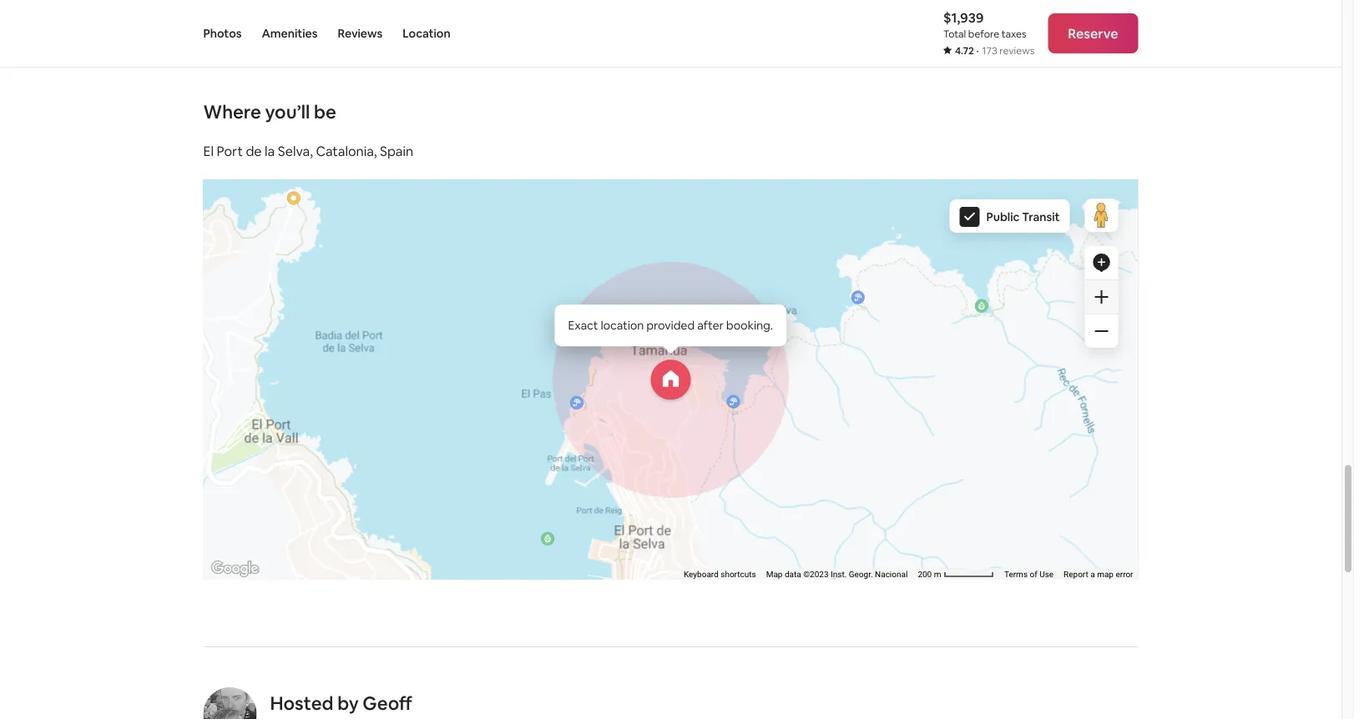 Task type: describe. For each thing, give the bounding box(es) containing it.
la
[[265, 143, 275, 160]]

location button
[[403, 0, 451, 67]]

keyboard shortcuts button
[[684, 569, 756, 581]]

zoom in image
[[1095, 291, 1109, 304]]

$1,939 total before taxes
[[944, 9, 1027, 41]]

where
[[203, 100, 261, 124]]

photos
[[203, 26, 242, 41]]

report a map error
[[1064, 570, 1134, 580]]

drag pegman onto the map to open street view image
[[1085, 199, 1119, 232]]

public transit
[[987, 210, 1060, 225]]

reserve
[[1069, 25, 1119, 42]]

your stay location, map pin image
[[651, 360, 691, 400]]

·
[[977, 44, 979, 57]]

map data ©2023 inst. geogr. nacional
[[766, 570, 908, 580]]

amenities
[[262, 26, 318, 41]]

map
[[766, 570, 783, 580]]

173
[[983, 44, 998, 57]]

spain
[[380, 143, 414, 160]]

selva,
[[278, 143, 313, 160]]

el port de la selva, catalonia, spain
[[203, 143, 414, 160]]

public
[[987, 210, 1020, 225]]

shortcuts
[[721, 570, 756, 580]]

where you'll be
[[203, 100, 336, 124]]

hosted
[[270, 692, 334, 716]]

reviews button
[[338, 0, 383, 67]]

data
[[785, 570, 802, 580]]

200 m
[[918, 570, 944, 580]]

keyboard
[[684, 570, 719, 580]]

©2023
[[804, 570, 829, 580]]

amenities button
[[262, 0, 318, 67]]

el
[[203, 143, 214, 160]]

google map
showing 6 points of interest. region
[[61, 16, 1343, 657]]

use
[[1040, 570, 1054, 580]]

de
[[246, 143, 262, 160]]

reviews
[[1000, 44, 1035, 57]]

before
[[969, 28, 1000, 41]]

nacional
[[875, 570, 908, 580]]

terms of use
[[1005, 570, 1054, 580]]

taxes
[[1002, 28, 1027, 41]]

a
[[1091, 570, 1096, 580]]

geoff
[[363, 692, 413, 716]]

be
[[314, 100, 336, 124]]



Task type: locate. For each thing, give the bounding box(es) containing it.
report
[[1064, 570, 1089, 580]]

m
[[934, 570, 942, 580]]

$1,939
[[944, 9, 984, 26]]

add a place to the map image
[[1092, 253, 1112, 273]]

200
[[918, 570, 932, 580]]

google image
[[208, 559, 263, 581]]

reviews
[[338, 26, 383, 41]]

4.72
[[955, 44, 975, 57]]

terms of use link
[[1005, 570, 1054, 580]]

4.72 · 173 reviews
[[955, 44, 1035, 57]]

of
[[1030, 570, 1038, 580]]

reserve button
[[1048, 13, 1139, 53]]

zoom out image
[[1095, 325, 1109, 338]]

port
[[217, 143, 243, 160]]

200 m button
[[913, 569, 1000, 581]]

error
[[1116, 570, 1134, 580]]

you'll
[[265, 100, 310, 124]]

terms
[[1005, 570, 1028, 580]]

learn more about the host, geoff. image
[[203, 688, 257, 720], [203, 688, 257, 720]]

hosted by geoff
[[270, 692, 413, 716]]

transit
[[1023, 210, 1060, 225]]

map
[[1098, 570, 1114, 580]]

geogr.
[[849, 570, 873, 580]]

photos button
[[203, 0, 242, 67]]

report a map error link
[[1064, 570, 1134, 580]]

total
[[944, 28, 967, 41]]

keyboard shortcuts
[[684, 570, 756, 580]]

inst.
[[831, 570, 847, 580]]

location
[[403, 26, 451, 41]]

catalonia,
[[316, 143, 377, 160]]

by
[[338, 692, 359, 716]]



Task type: vqa. For each thing, say whether or not it's contained in the screenshot.
The ©2023
yes



